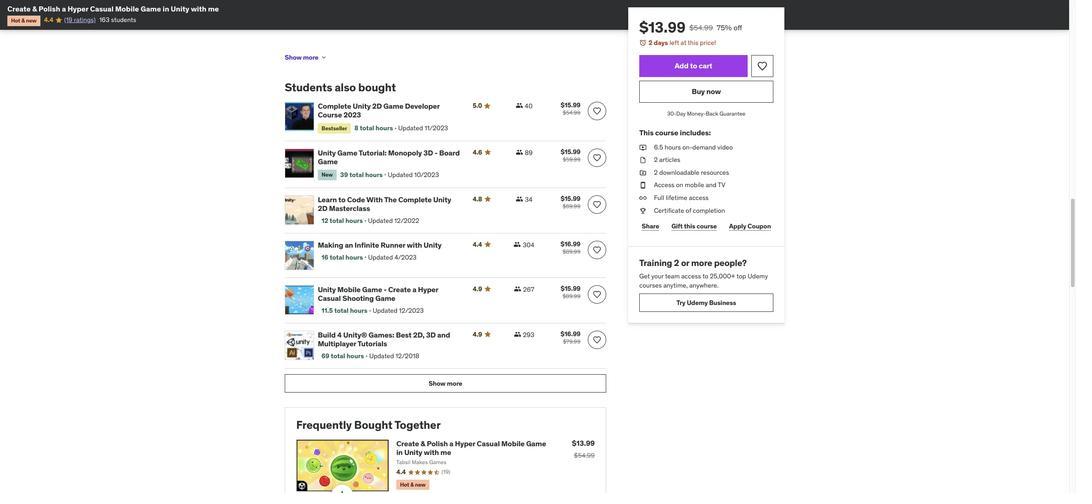 Task type: vqa. For each thing, say whether or not it's contained in the screenshot.
Featured
no



Task type: locate. For each thing, give the bounding box(es) containing it.
19 reviews element
[[442, 469, 450, 477]]

2d
[[372, 102, 382, 111], [318, 204, 327, 213]]

updated for create
[[373, 307, 398, 315]]

$15.99 $89.99
[[561, 285, 581, 300]]

me
[[208, 4, 219, 13], [441, 448, 451, 458]]

hours down an
[[346, 253, 363, 262]]

$89.99 for unity mobile game - create a hyper casual shooting game
[[563, 293, 581, 300]]

me inside create & polish a hyper casual mobile game in unity with me tabsil makes games
[[441, 448, 451, 458]]

0 vertical spatial show
[[285, 53, 302, 62]]

bought
[[358, 81, 396, 95]]

2 horizontal spatial hyper
[[455, 440, 475, 449]]

2 for 2 articles
[[654, 156, 658, 164]]

2
[[649, 39, 652, 47], [654, 156, 658, 164], [654, 168, 658, 177], [674, 258, 679, 269]]

hot
[[11, 17, 20, 24], [400, 482, 409, 489]]

0 vertical spatial show more
[[285, 53, 318, 62]]

1 horizontal spatial casual
[[318, 294, 341, 303]]

1 vertical spatial with
[[407, 241, 422, 250]]

apply coupon
[[729, 222, 771, 230]]

unity
[[171, 4, 189, 13], [353, 102, 371, 111], [318, 148, 336, 158], [433, 195, 451, 204], [424, 241, 442, 250], [318, 285, 336, 294], [404, 448, 422, 458]]

1 horizontal spatial 2d
[[372, 102, 382, 111]]

1 horizontal spatial a
[[412, 285, 416, 294]]

$54.99 for $15.99 $54.99
[[563, 109, 581, 116]]

6.5
[[654, 143, 663, 151]]

1 horizontal spatial mobile
[[337, 285, 361, 294]]

$13.99 $54.99 75% off
[[639, 18, 742, 37]]

- inside the unity mobile game - create a hyper casual shooting game
[[384, 285, 387, 294]]

hours down masterclass
[[345, 217, 363, 225]]

69
[[322, 352, 329, 361]]

&
[[32, 4, 37, 13], [21, 17, 25, 24], [421, 440, 425, 449], [410, 482, 414, 489]]

$15.99 $69.99
[[561, 195, 581, 210]]

course up 6.5
[[655, 128, 678, 138]]

1 vertical spatial $13.99
[[572, 439, 595, 448]]

buy now button
[[639, 81, 774, 103]]

a up the '(19)' on the left of page
[[449, 440, 453, 449]]

this
[[639, 128, 654, 138]]

updated down the making an infinite runner with unity
[[368, 253, 393, 262]]

xsmall image left access
[[639, 181, 647, 190]]

xsmall image for 2 articles
[[639, 156, 647, 165]]

hours down tutorial:
[[365, 171, 383, 179]]

16 total hours
[[322, 253, 363, 262]]

updated 11/2023
[[398, 124, 448, 132]]

$16.99 down $69.99
[[561, 240, 581, 248]]

0 vertical spatial hot
[[11, 17, 20, 24]]

1 vertical spatial me
[[441, 448, 451, 458]]

course down 'completion'
[[697, 222, 717, 230]]

4.4 left '(19'
[[44, 16, 53, 24]]

updated 4/2023
[[368, 253, 417, 262]]

1 horizontal spatial show more
[[429, 380, 462, 388]]

0 vertical spatial 4.4
[[44, 16, 53, 24]]

2 horizontal spatial more
[[691, 258, 712, 269]]

$16.99 $79.99
[[561, 330, 581, 345]]

2 vertical spatial hyper
[[455, 440, 475, 449]]

total down the multiplayer
[[331, 352, 345, 361]]

4 $15.99 from the top
[[561, 285, 581, 293]]

a inside the unity mobile game - create a hyper casual shooting game
[[412, 285, 416, 294]]

2 for 2 days left at this price!
[[649, 39, 652, 47]]

xsmall image for 89
[[516, 149, 523, 156]]

2d down bought
[[372, 102, 382, 111]]

1 horizontal spatial in
[[396, 448, 403, 458]]

updated down tutorials
[[369, 352, 394, 361]]

business
[[709, 299, 736, 307]]

1 vertical spatial hyper
[[418, 285, 438, 294]]

0 vertical spatial polish
[[39, 4, 60, 13]]

wishlist image
[[593, 290, 602, 299], [593, 336, 602, 345]]

16
[[322, 253, 328, 262]]

5.0
[[473, 102, 482, 110]]

certificate
[[654, 206, 684, 215]]

udemy
[[748, 272, 768, 281], [687, 299, 708, 307]]

0 vertical spatial -
[[435, 148, 438, 158]]

$16.99 right 293
[[561, 330, 581, 338]]

2 vertical spatial create
[[396, 440, 419, 449]]

1 horizontal spatial udemy
[[748, 272, 768, 281]]

udemy right top
[[748, 272, 768, 281]]

udemy right try
[[687, 299, 708, 307]]

0 horizontal spatial mobile
[[115, 4, 139, 13]]

polish
[[39, 4, 60, 13], [427, 440, 448, 449]]

new down makes
[[415, 482, 426, 489]]

a inside create & polish a hyper casual mobile game in unity with me tabsil makes games
[[449, 440, 453, 449]]

total right 39
[[350, 171, 364, 179]]

0 vertical spatial udemy
[[748, 272, 768, 281]]

this right at
[[688, 39, 698, 47]]

xsmall image down "going"
[[320, 54, 328, 61]]

new left '(19'
[[26, 17, 37, 24]]

casual
[[90, 4, 114, 13], [318, 294, 341, 303], [477, 440, 500, 449]]

complete up 12/2022
[[398, 195, 432, 204]]

updated down unity game tutorial: monopoly 3d - board game link
[[388, 171, 413, 179]]

complete inside the complete unity 2d game developer course 2023
[[318, 102, 351, 111]]

unity inside the complete unity 2d game developer course 2023
[[353, 102, 371, 111]]

2 horizontal spatial mobile
[[501, 440, 525, 449]]

0 horizontal spatial me
[[208, 4, 219, 13]]

0 vertical spatial 3d
[[424, 148, 433, 158]]

to inside button
[[690, 61, 697, 70]]

apply
[[729, 222, 746, 230]]

1 vertical spatial $16.99
[[561, 330, 581, 338]]

0 vertical spatial $89.99
[[563, 248, 581, 255]]

$89.99 inside $16.99 $89.99
[[563, 248, 581, 255]]

3 $15.99 from the top
[[561, 195, 581, 203]]

learn
[[318, 195, 337, 204]]

1 horizontal spatial polish
[[427, 440, 448, 449]]

bought
[[354, 419, 392, 433]]

$15.99 down $59.99
[[561, 195, 581, 203]]

hyper for create & polish a hyper casual mobile game in unity with me
[[68, 4, 88, 13]]

access down mobile
[[689, 194, 709, 202]]

0 vertical spatial create
[[7, 4, 31, 13]]

39 total hours
[[340, 171, 383, 179]]

$54.99 inside "$13.99 $54.99 75% off"
[[689, 23, 713, 32]]

1 $16.99 from the top
[[561, 240, 581, 248]]

build
[[318, 331, 336, 340]]

0 horizontal spatial show more
[[285, 53, 318, 62]]

1 horizontal spatial complete
[[398, 195, 432, 204]]

to left code
[[338, 195, 346, 204]]

40
[[525, 102, 533, 110]]

wishlist image right $15.99 $89.99
[[593, 290, 602, 299]]

to
[[337, 45, 343, 53], [690, 61, 697, 70], [338, 195, 346, 204], [703, 272, 708, 281]]

- up updated 12/2023
[[384, 285, 387, 294]]

0 horizontal spatial and
[[437, 331, 450, 340]]

4.6
[[473, 148, 482, 157]]

a for create & polish a hyper casual mobile game in unity with me
[[62, 4, 66, 13]]

lifetime
[[666, 194, 687, 202]]

course
[[655, 128, 678, 138], [697, 222, 717, 230]]

0 vertical spatial casual
[[90, 4, 114, 13]]

11/2023
[[425, 124, 448, 132]]

2 vertical spatial 4.4
[[396, 469, 406, 477]]

0 vertical spatial hyper
[[68, 4, 88, 13]]

xsmall image
[[516, 102, 523, 109], [516, 149, 523, 156], [639, 156, 647, 165], [639, 168, 647, 177], [516, 196, 523, 203], [639, 206, 647, 215], [514, 286, 521, 293], [514, 331, 521, 338]]

on-
[[683, 143, 692, 151]]

hot & new down makes
[[400, 482, 426, 489]]

wishlist image
[[757, 60, 768, 71], [593, 107, 602, 116], [593, 153, 602, 163], [593, 200, 602, 209], [593, 246, 602, 255]]

1 horizontal spatial with
[[407, 241, 422, 250]]

hours for updated 12/2023
[[350, 307, 368, 315]]

course inside gift this course "link"
[[697, 222, 717, 230]]

0 horizontal spatial -
[[384, 285, 387, 294]]

1 vertical spatial polish
[[427, 440, 448, 449]]

$54.99 inside $13.99 $54.99
[[574, 452, 595, 460]]

updated down developer
[[398, 124, 423, 132]]

2d up 12 at the left
[[318, 204, 327, 213]]

create inside create & polish a hyper casual mobile game in unity with me tabsil makes games
[[396, 440, 419, 449]]

back
[[706, 110, 718, 117]]

0 vertical spatial 4.9
[[473, 285, 482, 293]]

1 vertical spatial 4.4
[[473, 241, 482, 249]]

unity inside unity game tutorial: monopoly 3d - board game
[[318, 148, 336, 158]]

0 vertical spatial mobile
[[115, 4, 139, 13]]

1 horizontal spatial hot
[[400, 482, 409, 489]]

1 $15.99 from the top
[[561, 101, 581, 109]]

wishlist image for making an infinite runner with unity
[[593, 246, 602, 255]]

0 horizontal spatial polish
[[39, 4, 60, 13]]

0 horizontal spatial with
[[191, 4, 206, 13]]

1 horizontal spatial show
[[429, 380, 446, 388]]

12 total hours
[[322, 217, 363, 225]]

wishlist image for complete unity 2d game developer course 2023
[[593, 107, 602, 116]]

1 vertical spatial new
[[415, 482, 426, 489]]

hours for updated 12/2022
[[345, 217, 363, 225]]

create
[[344, 45, 362, 53]]

this
[[688, 39, 698, 47], [684, 222, 695, 230]]

show more for second show more button from the bottom of the page
[[285, 53, 318, 62]]

0 vertical spatial with
[[191, 4, 206, 13]]

show more
[[285, 53, 318, 62], [429, 380, 462, 388]]

2 vertical spatial with
[[424, 448, 439, 458]]

total for 4
[[331, 352, 345, 361]]

2 down 6.5
[[654, 156, 658, 164]]

1 vertical spatial in
[[396, 448, 403, 458]]

wishlist image right the $79.99
[[593, 336, 602, 345]]

a for create & polish a hyper casual mobile game in unity with me tabsil makes games
[[449, 440, 453, 449]]

$54.99 for $13.99 $54.99 75% off
[[689, 23, 713, 32]]

hours
[[376, 124, 393, 132], [665, 143, 681, 151], [365, 171, 383, 179], [345, 217, 363, 225], [346, 253, 363, 262], [350, 307, 368, 315], [347, 352, 364, 361]]

1 vertical spatial show
[[429, 380, 446, 388]]

1 vertical spatial casual
[[318, 294, 341, 303]]

$89.99 inside $15.99 $89.99
[[563, 293, 581, 300]]

gift this course link
[[669, 217, 719, 236]]

to right "going"
[[337, 45, 343, 53]]

2d,
[[413, 331, 425, 340]]

we
[[285, 45, 294, 53]]

in
[[163, 4, 169, 13], [396, 448, 403, 458]]

1 horizontal spatial me
[[441, 448, 451, 458]]

0 horizontal spatial in
[[163, 4, 169, 13]]

& inside create & polish a hyper casual mobile game in unity with me tabsil makes games
[[421, 440, 425, 449]]

$15.99 right 89
[[561, 148, 581, 156]]

courses
[[639, 281, 662, 290]]

wishlist image for unity mobile game - create a hyper casual shooting game
[[593, 290, 602, 299]]

1 vertical spatial $89.99
[[563, 293, 581, 300]]

1 vertical spatial 2d
[[318, 204, 327, 213]]

xsmall image for 34
[[516, 196, 523, 203]]

1 vertical spatial complete
[[398, 195, 432, 204]]

casual inside the unity mobile game - create a hyper casual shooting game
[[318, 294, 341, 303]]

1 wishlist image from the top
[[593, 290, 602, 299]]

1 show more button from the top
[[285, 48, 328, 67]]

1 horizontal spatial hyper
[[418, 285, 438, 294]]

complete down students also bought
[[318, 102, 351, 111]]

hyper inside the unity mobile game - create a hyper casual shooting game
[[418, 285, 438, 294]]

$15.99 for unity game tutorial: monopoly 3d - board game
[[561, 148, 581, 156]]

in inside create & polish a hyper casual mobile game in unity with me tabsil makes games
[[396, 448, 403, 458]]

are
[[296, 45, 305, 53]]

show more for 2nd show more button from the top of the page
[[429, 380, 462, 388]]

a up '(19'
[[62, 4, 66, 13]]

(19)
[[442, 469, 450, 476]]

money-
[[687, 110, 706, 117]]

4.4 down 4.8 at the top left of the page
[[473, 241, 482, 249]]

3d right 2d,
[[426, 331, 436, 340]]

and right 2d,
[[437, 331, 450, 340]]

top
[[737, 272, 746, 281]]

total right the 11.5
[[334, 307, 349, 315]]

complete
[[318, 102, 351, 111], [398, 195, 432, 204]]

2 horizontal spatial with
[[424, 448, 439, 458]]

69 total hours
[[322, 352, 364, 361]]

0 vertical spatial course
[[655, 128, 678, 138]]

wishlist image for build 4 unity® games: best 2d, 3d and multiplayer tutorials
[[593, 336, 602, 345]]

0 vertical spatial $16.99
[[561, 240, 581, 248]]

xsmall image for 6.5
[[639, 143, 647, 152]]

1 vertical spatial $54.99
[[563, 109, 581, 116]]

2 up access
[[654, 168, 658, 177]]

$15.99 down $16.99 $89.99
[[561, 285, 581, 293]]

$15.99 right 40
[[561, 101, 581, 109]]

hours down tutorials
[[347, 352, 364, 361]]

apply coupon button
[[727, 217, 774, 236]]

2d inside the complete unity 2d game developer course 2023
[[372, 102, 382, 111]]

1 horizontal spatial 4.4
[[396, 469, 406, 477]]

0 horizontal spatial a
[[62, 4, 66, 13]]

xsmall image for 267
[[514, 286, 521, 293]]

this right gift
[[684, 222, 695, 230]]

2 $16.99 from the top
[[561, 330, 581, 338]]

0 vertical spatial wishlist image
[[593, 290, 602, 299]]

to left cart
[[690, 61, 697, 70]]

4.8
[[473, 195, 482, 203]]

1 vertical spatial show more button
[[285, 375, 606, 393]]

$15.99
[[561, 101, 581, 109], [561, 148, 581, 156], [561, 195, 581, 203], [561, 285, 581, 293]]

total right 12 at the left
[[330, 217, 344, 225]]

1 vertical spatial mobile
[[337, 285, 361, 294]]

0 vertical spatial a
[[62, 4, 66, 13]]

to inside "learn to code with the complete unity 2d masterclass"
[[338, 195, 346, 204]]

mobile inside create & polish a hyper casual mobile game in unity with me tabsil makes games
[[501, 440, 525, 449]]

hours up the articles
[[665, 143, 681, 151]]

0 vertical spatial show more button
[[285, 48, 328, 67]]

0 horizontal spatial $13.99
[[572, 439, 595, 448]]

1 vertical spatial wishlist image
[[593, 336, 602, 345]]

xsmall image left full on the top of the page
[[639, 194, 647, 203]]

off
[[734, 23, 742, 32]]

- inside unity game tutorial: monopoly 3d - board game
[[435, 148, 438, 158]]

$16.99
[[561, 240, 581, 248], [561, 330, 581, 338]]

0 horizontal spatial 4.4
[[44, 16, 53, 24]]

access down or
[[681, 272, 701, 281]]

1 vertical spatial course
[[697, 222, 717, 230]]

xsmall image down this
[[639, 143, 647, 152]]

complete inside "learn to code with the complete unity 2d masterclass"
[[398, 195, 432, 204]]

1 horizontal spatial course
[[697, 222, 717, 230]]

0 horizontal spatial hyper
[[68, 4, 88, 13]]

hours for updated 4/2023
[[346, 253, 363, 262]]

$89.99 up $16.99 $79.99
[[563, 293, 581, 300]]

$89.99
[[563, 248, 581, 255], [563, 293, 581, 300]]

students
[[285, 81, 332, 95]]

hours down complete unity 2d game developer course 2023 link
[[376, 124, 393, 132]]

frequently
[[296, 419, 352, 433]]

developer
[[405, 102, 440, 111]]

1 vertical spatial create
[[388, 285, 411, 294]]

buy
[[692, 87, 705, 96]]

updated for the
[[368, 217, 393, 225]]

hours for updated 11/2023
[[376, 124, 393, 132]]

articles
[[659, 156, 680, 164]]

updated down "learn to code with the complete unity 2d masterclass"
[[368, 217, 393, 225]]

1 vertical spatial hot & new
[[400, 482, 426, 489]]

0 horizontal spatial casual
[[90, 4, 114, 13]]

2 right alarm icon
[[649, 39, 652, 47]]

create inside the unity mobile game - create a hyper casual shooting game
[[388, 285, 411, 294]]

updated 12/2018
[[369, 352, 419, 361]]

75%
[[717, 23, 732, 32]]

tutorial:
[[359, 148, 387, 158]]

0 vertical spatial 2d
[[372, 102, 382, 111]]

0 vertical spatial me
[[208, 4, 219, 13]]

2 vertical spatial mobile
[[501, 440, 525, 449]]

0 vertical spatial more
[[303, 53, 318, 62]]

xsmall image for access
[[639, 181, 647, 190]]

2 show more button from the top
[[285, 375, 606, 393]]

1 vertical spatial -
[[384, 285, 387, 294]]

$54.99 inside '$15.99 $54.99'
[[563, 109, 581, 116]]

1 4.9 from the top
[[473, 285, 482, 293]]

and left tv
[[706, 181, 717, 189]]

xsmall image
[[320, 54, 328, 61], [639, 143, 647, 152], [639, 181, 647, 190], [639, 194, 647, 203], [514, 241, 521, 248]]

tv
[[718, 181, 726, 189]]

2 wishlist image from the top
[[593, 336, 602, 345]]

0 horizontal spatial hot & new
[[11, 17, 37, 24]]

1 horizontal spatial and
[[706, 181, 717, 189]]

to inside training 2 or more people? get your team access to 25,000+ top udemy courses anytime, anywhere.
[[703, 272, 708, 281]]

4.9 for unity mobile game - create a hyper casual shooting game
[[473, 285, 482, 293]]

3d inside build 4 unity® games: best 2d, 3d and multiplayer tutorials
[[426, 331, 436, 340]]

0 horizontal spatial show
[[285, 53, 302, 62]]

alarm image
[[639, 39, 647, 46]]

polish for create & polish a hyper casual mobile game in unity with me
[[39, 4, 60, 13]]

mobile
[[685, 181, 704, 189]]

0 vertical spatial and
[[706, 181, 717, 189]]

2 4.9 from the top
[[473, 331, 482, 339]]

2 vertical spatial more
[[447, 380, 462, 388]]

4.4 down tabsil
[[396, 469, 406, 477]]

updated down "unity mobile game - create a hyper casual shooting game" link
[[373, 307, 398, 315]]

with inside create & polish a hyper casual mobile game in unity with me tabsil makes games
[[424, 448, 439, 458]]

- left "board"
[[435, 148, 438, 158]]

hyper inside create & polish a hyper casual mobile game in unity with me tabsil makes games
[[455, 440, 475, 449]]

a
[[62, 4, 66, 13], [412, 285, 416, 294], [449, 440, 453, 449]]

updated
[[398, 124, 423, 132], [388, 171, 413, 179], [368, 217, 393, 225], [368, 253, 393, 262], [373, 307, 398, 315], [369, 352, 394, 361]]

2 $15.99 from the top
[[561, 148, 581, 156]]

89
[[525, 149, 533, 157]]

xsmall image for 40
[[516, 102, 523, 109]]

or
[[681, 258, 689, 269]]

0 vertical spatial complete
[[318, 102, 351, 111]]

hours down shooting
[[350, 307, 368, 315]]

casual inside create & polish a hyper casual mobile game in unity with me tabsil makes games
[[477, 440, 500, 449]]

hot & new left '(19'
[[11, 17, 37, 24]]

polish inside create & polish a hyper casual mobile game in unity with me tabsil makes games
[[427, 440, 448, 449]]

0 horizontal spatial 2d
[[318, 204, 327, 213]]

2 $89.99 from the top
[[563, 293, 581, 300]]

1 $89.99 from the top
[[563, 248, 581, 255]]

total right 16
[[330, 253, 344, 262]]

updated for best
[[369, 352, 394, 361]]

$89.99 up $15.99 $89.99
[[563, 248, 581, 255]]

34
[[525, 196, 533, 204]]

a up 12/2023
[[412, 285, 416, 294]]

3d left "board"
[[424, 148, 433, 158]]

4.4 for (19 ratings)
[[44, 16, 53, 24]]

course
[[318, 110, 342, 120]]

1 vertical spatial access
[[681, 272, 701, 281]]

create for create & polish a hyper casual mobile game in unity with me tabsil makes games
[[396, 440, 419, 449]]

to up anywhere.
[[703, 272, 708, 281]]

2 vertical spatial casual
[[477, 440, 500, 449]]

casual for create & polish a hyper casual mobile game in unity with me
[[90, 4, 114, 13]]

2 left or
[[674, 258, 679, 269]]



Task type: describe. For each thing, give the bounding box(es) containing it.
price!
[[700, 39, 716, 47]]

unity inside "learn to code with the complete unity 2d masterclass"
[[433, 195, 451, 204]]

304
[[523, 241, 535, 249]]

updated 10/2023
[[388, 171, 439, 179]]

12/2023
[[399, 307, 424, 315]]

39
[[340, 171, 348, 179]]

mobile for create & polish a hyper casual mobile game in unity with me tabsil makes games
[[501, 440, 525, 449]]

create for create & polish a hyper casual mobile game in unity with me
[[7, 4, 31, 13]]

unity game tutorial: monopoly 3d - board game
[[318, 148, 460, 166]]

the
[[364, 45, 373, 53]]

game inside create & polish a hyper casual mobile game in unity with me tabsil makes games
[[526, 440, 546, 449]]

cart
[[699, 61, 712, 70]]

$79.99
[[563, 338, 581, 345]]

xsmall image for 293
[[514, 331, 521, 338]]

$69.99
[[563, 203, 581, 210]]

training 2 or more people? get your team access to 25,000+ top udemy courses anytime, anywhere.
[[639, 258, 768, 290]]

more for second show more button from the bottom of the page
[[303, 53, 318, 62]]

mobile inside the unity mobile game - create a hyper casual shooting game
[[337, 285, 361, 294]]

with for create & polish a hyper casual mobile game in unity with me tabsil makes games
[[424, 448, 439, 458]]

3d inside unity game tutorial: monopoly 3d - board game
[[424, 148, 433, 158]]

$13.99 for $13.99 $54.99
[[572, 439, 595, 448]]

total for mobile
[[334, 307, 349, 315]]

$16.99 for build 4 unity® games: best 2d, 3d and multiplayer tutorials
[[561, 330, 581, 338]]

unity inside the unity mobile game - create a hyper casual shooting game
[[318, 285, 336, 294]]

4/2023
[[395, 253, 417, 262]]

access on mobile and tv
[[654, 181, 726, 189]]

coupon
[[748, 222, 771, 230]]

12
[[322, 217, 328, 225]]

11.5 total hours
[[322, 307, 368, 315]]

at
[[681, 39, 686, 47]]

frequently bought together
[[296, 419, 441, 433]]

show for second show more button from the bottom of the page
[[285, 53, 302, 62]]

xsmall image for 2 downloadable resources
[[639, 168, 647, 177]]

4
[[337, 331, 342, 340]]

ratings)
[[74, 16, 96, 24]]

and inside build 4 unity® games: best 2d, 3d and multiplayer tutorials
[[437, 331, 450, 340]]

0 horizontal spatial udemy
[[687, 299, 708, 307]]

casual for create & polish a hyper casual mobile game in unity with me tabsil makes games
[[477, 440, 500, 449]]

$89.99 for making an infinite runner with unity
[[563, 248, 581, 255]]

resources
[[701, 168, 729, 177]]

0 horizontal spatial course
[[655, 128, 678, 138]]

xsmall image left 304
[[514, 241, 521, 248]]

udemy inside training 2 or more people? get your team access to 25,000+ top udemy courses anytime, anywhere.
[[748, 272, 768, 281]]

downloadable
[[659, 168, 699, 177]]

2 inside training 2 or more people? get your team access to 25,000+ top udemy courses anytime, anywhere.
[[674, 258, 679, 269]]

create & polish a hyper casual mobile game in unity with me tabsil makes games
[[396, 440, 546, 466]]

total for an
[[330, 253, 344, 262]]

12/2018
[[396, 352, 419, 361]]

0 vertical spatial hot & new
[[11, 17, 37, 24]]

6.5 hours on-demand video
[[654, 143, 733, 151]]

show for 2nd show more button from the top of the page
[[429, 380, 446, 388]]

hours for updated 10/2023
[[365, 171, 383, 179]]

add to cart button
[[639, 55, 748, 77]]

code
[[347, 195, 365, 204]]

0 horizontal spatial new
[[26, 17, 37, 24]]

share
[[642, 222, 659, 230]]

total right 8
[[360, 124, 374, 132]]

xsmall image inside show more button
[[320, 54, 328, 61]]

makes
[[412, 459, 428, 466]]

game inside the complete unity 2d game developer course 2023
[[383, 102, 403, 111]]

updated for with
[[368, 253, 393, 262]]

12/2022
[[394, 217, 419, 225]]

1 horizontal spatial new
[[415, 482, 426, 489]]

multiplayer
[[318, 339, 356, 349]]

bestseller
[[322, 125, 347, 132]]

4.4 for (19)
[[396, 469, 406, 477]]

in for create & polish a hyper casual mobile game in unity with me
[[163, 4, 169, 13]]

more inside training 2 or more people? get your team access to 25,000+ top udemy courses anytime, anywhere.
[[691, 258, 712, 269]]

now
[[706, 87, 721, 96]]

monopoly
[[388, 148, 422, 158]]

complete unity 2d game developer course 2023 link
[[318, 102, 462, 120]]

hours for updated 12/2018
[[347, 352, 364, 361]]

me for create & polish a hyper casual mobile game in unity with me
[[208, 4, 219, 13]]

$13.99 $54.99
[[572, 439, 595, 460]]

$15.99 $59.99
[[561, 148, 581, 163]]

$16.99 for making an infinite runner with unity
[[561, 240, 581, 248]]

unity inside create & polish a hyper casual mobile game in unity with me tabsil makes games
[[404, 448, 422, 458]]

8
[[354, 124, 358, 132]]

days
[[654, 39, 668, 47]]

anytime,
[[663, 281, 688, 290]]

access inside training 2 or more people? get your team access to 25,000+ top udemy courses anytime, anywhere.
[[681, 272, 701, 281]]

try udemy business link
[[639, 294, 774, 312]]

xsmall image for certificate of completion
[[639, 206, 647, 215]]

2d inside "learn to code with the complete unity 2d masterclass"
[[318, 204, 327, 213]]

unity mobile game - create a hyper casual shooting game
[[318, 285, 438, 303]]

2 horizontal spatial 4.4
[[473, 241, 482, 249]]

students also bought
[[285, 81, 396, 95]]

4.9 for build 4 unity® games: best 2d, 3d and multiplayer tutorials
[[473, 331, 482, 339]]

add
[[675, 61, 689, 70]]

on
[[676, 181, 683, 189]]

11.5
[[322, 307, 333, 315]]

xsmall image for full
[[639, 194, 647, 203]]

$15.99 for unity mobile game - create a hyper casual shooting game
[[561, 285, 581, 293]]

also
[[335, 81, 356, 95]]

0 horizontal spatial hot
[[11, 17, 20, 24]]

first
[[306, 45, 318, 53]]

wishlist image for learn to code with the complete unity 2d masterclass
[[593, 200, 602, 209]]

guarantee
[[720, 110, 746, 117]]

get
[[639, 272, 650, 281]]

8 total hours
[[354, 124, 393, 132]]

$15.99 for learn to code with the complete unity 2d masterclass
[[561, 195, 581, 203]]

$16.99 $89.99
[[561, 240, 581, 255]]

new
[[322, 171, 333, 178]]

create & polish a hyper casual mobile game in unity with me
[[7, 4, 219, 13]]

updated 12/2022
[[368, 217, 419, 225]]

more for 2nd show more button from the top of the page
[[447, 380, 462, 388]]

games:
[[369, 331, 394, 340]]

add to cart
[[675, 61, 712, 70]]

$15.99 $54.99
[[561, 101, 581, 116]]

1 vertical spatial hot
[[400, 482, 409, 489]]

mobile for create & polish a hyper casual mobile game in unity with me
[[115, 4, 139, 13]]

me for create & polish a hyper casual mobile game in unity with me tabsil makes games
[[441, 448, 451, 458]]

unity game tutorial: monopoly 3d - board game link
[[318, 148, 462, 166]]

completion
[[693, 206, 725, 215]]

students
[[111, 16, 136, 24]]

$15.99 for complete unity 2d game developer course 2023
[[561, 101, 581, 109]]

we are first going to create the suika game
[[285, 45, 411, 53]]

2 for 2 downloadable resources
[[654, 168, 658, 177]]

best
[[396, 331, 412, 340]]

going
[[319, 45, 335, 53]]

hyper for create & polish a hyper casual mobile game in unity with me tabsil makes games
[[455, 440, 475, 449]]

total for to
[[330, 217, 344, 225]]

$59.99
[[563, 156, 581, 163]]

learn to code with the complete unity 2d masterclass
[[318, 195, 451, 213]]

try
[[677, 299, 686, 307]]

0 vertical spatial this
[[688, 39, 698, 47]]

demand
[[692, 143, 716, 151]]

build 4 unity® games: best 2d, 3d and multiplayer tutorials
[[318, 331, 450, 349]]

making
[[318, 241, 343, 250]]

unity®
[[343, 331, 367, 340]]

$13.99 for $13.99 $54.99 75% off
[[639, 18, 686, 37]]

board
[[439, 148, 460, 158]]

tabsil
[[396, 459, 410, 466]]

1 horizontal spatial hot & new
[[400, 482, 426, 489]]

certificate of completion
[[654, 206, 725, 215]]

in for create & polish a hyper casual mobile game in unity with me tabsil makes games
[[396, 448, 403, 458]]

with for create & polish a hyper casual mobile game in unity with me
[[191, 4, 206, 13]]

293
[[523, 331, 534, 339]]

0 vertical spatial access
[[689, 194, 709, 202]]

(19 ratings)
[[64, 16, 96, 24]]

polish for create & polish a hyper casual mobile game in unity with me tabsil makes games
[[427, 440, 448, 449]]

$54.99 for $13.99 $54.99
[[574, 452, 595, 460]]

267
[[523, 286, 534, 294]]

this inside gift this course "link"
[[684, 222, 695, 230]]

wishlist image for unity game tutorial: monopoly 3d - board game
[[593, 153, 602, 163]]

this course includes:
[[639, 128, 711, 138]]



